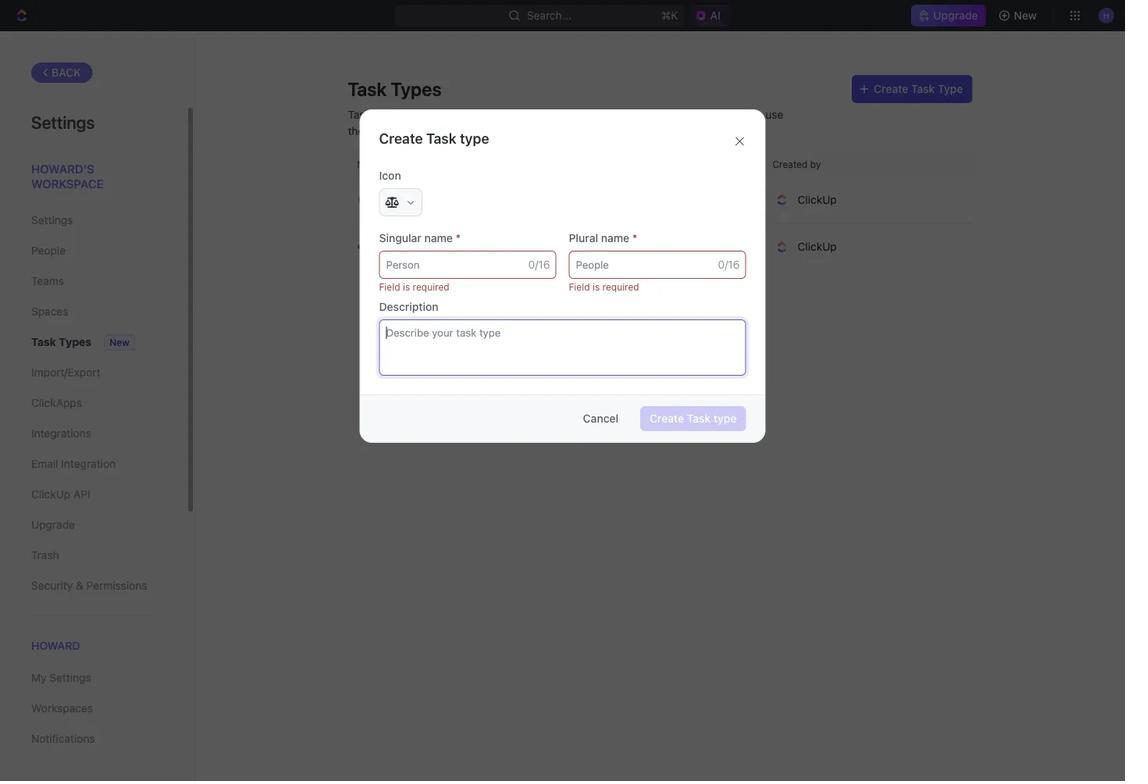 Task type: locate. For each thing, give the bounding box(es) containing it.
* for plural name *
[[633, 232, 638, 245]]

import/export
[[31, 366, 101, 379]]

0 vertical spatial create task type
[[379, 130, 490, 147]]

clickup for milestone
[[798, 240, 837, 253]]

1 field from the left
[[379, 281, 401, 292]]

2 required from the left
[[603, 281, 640, 292]]

anything
[[461, 108, 504, 121]]

1 horizontal spatial *
[[633, 232, 638, 245]]

0 vertical spatial settings
[[31, 112, 95, 132]]

description
[[379, 300, 439, 313]]

types
[[391, 78, 442, 100], [59, 336, 92, 348]]

1 horizontal spatial type
[[714, 412, 737, 425]]

name for plural
[[601, 232, 630, 245]]

for up epics,
[[444, 108, 458, 121]]

cancel button
[[574, 406, 628, 431]]

2 vertical spatial settings
[[49, 672, 91, 685]]

0 horizontal spatial create
[[379, 130, 423, 147]]

upgrade link
[[912, 5, 987, 27], [31, 512, 155, 538]]

1 vertical spatial create task type
[[650, 412, 737, 425]]

2 vertical spatial clickup
[[31, 488, 71, 501]]

new button
[[993, 3, 1047, 28]]

upgrade inside settings element
[[31, 518, 75, 531]]

task
[[348, 78, 387, 100], [912, 82, 936, 95], [427, 130, 457, 147], [382, 193, 406, 206], [31, 336, 56, 348], [688, 412, 711, 425]]

field up the description at the left top
[[379, 281, 401, 292]]

upgrade left new button
[[934, 9, 979, 22]]

email integration
[[31, 457, 116, 470]]

type
[[460, 130, 490, 147], [714, 412, 737, 425]]

0/16 for singular name *
[[529, 258, 550, 271]]

create task type
[[379, 130, 490, 147], [650, 412, 737, 425]]

create
[[874, 82, 909, 95], [379, 130, 423, 147], [650, 412, 685, 425]]

invoices,
[[582, 124, 627, 137]]

task types up can
[[348, 78, 442, 100]]

search...
[[527, 9, 572, 22]]

names
[[621, 108, 654, 121]]

0 horizontal spatial *
[[456, 232, 461, 245]]

0 horizontal spatial types
[[59, 336, 92, 348]]

1 horizontal spatial field
[[569, 281, 590, 292]]

customize
[[564, 108, 618, 121]]

import/export link
[[31, 359, 155, 386]]

2 0/16 from the left
[[719, 258, 740, 271]]

upgrade
[[934, 9, 979, 22], [31, 518, 75, 531]]

create task type button
[[641, 406, 747, 431]]

created by
[[773, 159, 822, 170]]

permissions
[[86, 579, 147, 592]]

1 vertical spatial new
[[110, 337, 130, 348]]

create left type
[[874, 82, 909, 95]]

1 horizontal spatial upgrade
[[934, 9, 979, 22]]

field down the plural
[[569, 281, 590, 292]]

2 vertical spatial create
[[650, 412, 685, 425]]

clickup.
[[519, 108, 561, 121]]

1 vertical spatial clickup
[[798, 240, 837, 253]]

1 tasks from the left
[[348, 108, 377, 121]]

0 horizontal spatial name
[[425, 232, 453, 245]]

notifications link
[[31, 726, 155, 753]]

2 tasks from the left
[[722, 108, 750, 121]]

*
[[456, 232, 461, 245], [633, 232, 638, 245]]

notifications
[[31, 733, 95, 746]]

1 name from the left
[[425, 232, 453, 245]]

required up the description at the left top
[[413, 281, 450, 292]]

1 is from the left
[[403, 281, 410, 292]]

1 horizontal spatial create
[[650, 412, 685, 425]]

name for singular
[[425, 232, 453, 245]]

upgrade link left new button
[[912, 5, 987, 27]]

be
[[401, 108, 413, 121]]

1 vertical spatial types
[[59, 336, 92, 348]]

milestone
[[382, 240, 433, 253]]

settings
[[31, 112, 95, 132], [31, 214, 73, 227], [49, 672, 91, 685]]

back
[[52, 66, 81, 79]]

0 horizontal spatial required
[[413, 281, 450, 292]]

required down people field
[[603, 281, 640, 292]]

settings link
[[31, 207, 155, 234]]

1 horizontal spatial 0/16
[[719, 258, 740, 271]]

1 vertical spatial task types
[[31, 336, 92, 348]]

2 * from the left
[[633, 232, 638, 245]]

security & permissions
[[31, 579, 147, 592]]

can
[[379, 108, 398, 121]]

integration
[[61, 457, 116, 470]]

settings up people
[[31, 214, 73, 227]]

create down be
[[379, 130, 423, 147]]

use
[[766, 108, 784, 121]]

email
[[31, 457, 58, 470]]

is up the description at the left top
[[403, 281, 410, 292]]

them
[[348, 124, 374, 137]]

field is required
[[379, 281, 450, 292], [569, 281, 640, 292]]

1 horizontal spatial new
[[1015, 9, 1038, 22]]

0 horizontal spatial 0/16
[[529, 258, 550, 271]]

upgrade link down clickup api link
[[31, 512, 155, 538]]

types up be
[[391, 78, 442, 100]]

required
[[413, 281, 450, 292], [603, 281, 640, 292]]

email integration link
[[31, 451, 155, 477]]

2 name from the left
[[601, 232, 630, 245]]

tasks left to
[[722, 108, 750, 121]]

0 vertical spatial clickup
[[798, 193, 837, 206]]

0 vertical spatial new
[[1015, 9, 1038, 22]]

1 horizontal spatial is
[[593, 281, 600, 292]]

used
[[416, 108, 441, 121]]

name
[[357, 159, 383, 170]]

new inside new button
[[1015, 9, 1038, 22]]

0 horizontal spatial tasks
[[348, 108, 377, 121]]

clickup
[[798, 193, 837, 206], [798, 240, 837, 253], [31, 488, 71, 501]]

0 horizontal spatial new
[[110, 337, 130, 348]]

field is required down plural name *
[[569, 281, 640, 292]]

create right 'cancel'
[[650, 412, 685, 425]]

0/16
[[529, 258, 550, 271], [719, 258, 740, 271]]

0 vertical spatial types
[[391, 78, 442, 100]]

customers,
[[481, 124, 539, 137]]

1 vertical spatial upgrade
[[31, 518, 75, 531]]

1 vertical spatial create
[[379, 130, 423, 147]]

2 horizontal spatial create
[[874, 82, 909, 95]]

1 * from the left
[[456, 232, 461, 245]]

howard
[[31, 640, 80, 652]]

howard's
[[31, 162, 94, 175]]

0 vertical spatial for
[[444, 108, 458, 121]]

icon
[[379, 169, 401, 182]]

People field
[[569, 251, 747, 279]]

my settings
[[31, 672, 91, 685]]

tasks up them
[[348, 108, 377, 121]]

0 horizontal spatial task types
[[31, 336, 92, 348]]

1 horizontal spatial types
[[391, 78, 442, 100]]

for
[[444, 108, 458, 121], [377, 124, 391, 137]]

1 vertical spatial type
[[714, 412, 737, 425]]

spaces link
[[31, 298, 155, 325]]

task types inside settings element
[[31, 336, 92, 348]]

1 field is required from the left
[[379, 281, 450, 292]]

new inside settings element
[[110, 337, 130, 348]]

0 horizontal spatial upgrade link
[[31, 512, 155, 538]]

field is required up the description at the left top
[[379, 281, 450, 292]]

Describe your task type text field
[[379, 320, 747, 376]]

1 horizontal spatial field is required
[[569, 281, 640, 292]]

api
[[73, 488, 90, 501]]

1 vertical spatial for
[[377, 124, 391, 137]]

0 horizontal spatial for
[[377, 124, 391, 137]]

clickapps
[[31, 397, 82, 409]]

1 horizontal spatial name
[[601, 232, 630, 245]]

1 vertical spatial settings
[[31, 214, 73, 227]]

task types up import/export
[[31, 336, 92, 348]]

1 required from the left
[[413, 281, 450, 292]]

2 is from the left
[[593, 281, 600, 292]]

1 horizontal spatial for
[[444, 108, 458, 121]]

0 vertical spatial upgrade link
[[912, 5, 987, 27]]

1 horizontal spatial tasks
[[722, 108, 750, 121]]

settings up howard's
[[31, 112, 95, 132]]

1 horizontal spatial create task type
[[650, 412, 737, 425]]

0 horizontal spatial field
[[379, 281, 401, 292]]

* up the 'person' field
[[456, 232, 461, 245]]

name
[[425, 232, 453, 245], [601, 232, 630, 245]]

2 field from the left
[[569, 281, 590, 292]]

2 field is required from the left
[[569, 281, 640, 292]]

is down plural name *
[[593, 281, 600, 292]]

plural
[[569, 232, 599, 245]]

0 horizontal spatial type
[[460, 130, 490, 147]]

types up import/export
[[59, 336, 92, 348]]

1 horizontal spatial required
[[603, 281, 640, 292]]

name right the plural
[[601, 232, 630, 245]]

task types
[[348, 78, 442, 100], [31, 336, 92, 348]]

0 vertical spatial task types
[[348, 78, 442, 100]]

task (default)
[[382, 193, 447, 206]]

settings right my
[[49, 672, 91, 685]]

⌘k
[[662, 9, 679, 22]]

0 horizontal spatial is
[[403, 281, 410, 292]]

name right the singular
[[425, 232, 453, 245]]

trash link
[[31, 542, 155, 569]]

0 vertical spatial upgrade
[[934, 9, 979, 22]]

required for singular
[[413, 281, 450, 292]]

upgrade down 'clickup api'
[[31, 518, 75, 531]]

create task type button
[[853, 75, 973, 103]]

settings element
[[0, 31, 195, 781]]

field
[[379, 281, 401, 292], [569, 281, 590, 292]]

for down can
[[377, 124, 391, 137]]

scale balanced image
[[386, 197, 399, 208]]

icons
[[679, 108, 705, 121]]

1 0/16 from the left
[[529, 258, 550, 271]]

* up people field
[[633, 232, 638, 245]]

0 horizontal spatial upgrade
[[31, 518, 75, 531]]

is
[[403, 281, 410, 292], [593, 281, 600, 292]]

0 horizontal spatial field is required
[[379, 281, 450, 292]]



Task type: vqa. For each thing, say whether or not it's contained in the screenshot.
maps
no



Task type: describe. For each thing, give the bounding box(es) containing it.
like
[[428, 124, 445, 137]]

workspace
[[31, 177, 103, 191]]

people
[[31, 244, 66, 257]]

(default)
[[409, 194, 447, 205]]

singular
[[379, 232, 422, 245]]

security
[[31, 579, 73, 592]]

integrations link
[[31, 420, 155, 447]]

field is required for plural
[[569, 281, 640, 292]]

clickup inside clickup api link
[[31, 488, 71, 501]]

security & permissions link
[[31, 573, 155, 599]]

task inside settings element
[[31, 336, 56, 348]]

0/16 for plural name *
[[719, 258, 740, 271]]

howard's workspace
[[31, 162, 103, 191]]

settings inside my settings link
[[49, 672, 91, 685]]

is for singular
[[403, 281, 410, 292]]

to
[[753, 108, 763, 121]]

0 vertical spatial type
[[460, 130, 490, 147]]

1 horizontal spatial task types
[[348, 78, 442, 100]]

field for plural name
[[569, 281, 590, 292]]

1on1s.
[[630, 124, 660, 137]]

* for singular name *
[[456, 232, 461, 245]]

back link
[[31, 63, 93, 83]]

integrations
[[31, 427, 91, 440]]

trash
[[31, 549, 59, 562]]

0 horizontal spatial create task type
[[379, 130, 490, 147]]

1 horizontal spatial upgrade link
[[912, 5, 987, 27]]

type inside button
[[714, 412, 737, 425]]

teams
[[31, 275, 64, 288]]

my
[[31, 672, 47, 685]]

settings inside settings link
[[31, 214, 73, 227]]

is for plural
[[593, 281, 600, 292]]

0 vertical spatial create
[[874, 82, 909, 95]]

clickapps link
[[31, 390, 155, 416]]

create task type inside create task type button
[[650, 412, 737, 425]]

clickup api link
[[31, 481, 155, 508]]

teams link
[[31, 268, 155, 295]]

epics,
[[448, 124, 478, 137]]

of
[[708, 108, 719, 121]]

people,
[[542, 124, 579, 137]]

in
[[507, 108, 516, 121]]

tasks can be used for anything in clickup. customize names and icons of tasks to use them for things like epics, customers, people, invoices, 1on1s.
[[348, 108, 784, 137]]

plural name *
[[569, 232, 638, 245]]

create task type
[[874, 82, 964, 95]]

and
[[657, 108, 676, 121]]

by
[[811, 159, 822, 170]]

clickup for task
[[798, 193, 837, 206]]

my settings link
[[31, 665, 155, 692]]

spaces
[[31, 305, 68, 318]]

people link
[[31, 238, 155, 264]]

&
[[76, 579, 83, 592]]

1 vertical spatial upgrade link
[[31, 512, 155, 538]]

Person field
[[379, 251, 557, 279]]

clickup api
[[31, 488, 90, 501]]

types inside settings element
[[59, 336, 92, 348]]

singular name *
[[379, 232, 461, 245]]

field is required for singular
[[379, 281, 450, 292]]

required for plural
[[603, 281, 640, 292]]

created
[[773, 159, 808, 170]]

field for singular name
[[379, 281, 401, 292]]

workspaces link
[[31, 696, 155, 722]]

cancel
[[583, 412, 619, 425]]

workspaces
[[31, 702, 93, 715]]

type
[[938, 82, 964, 95]]

things
[[394, 124, 425, 137]]



